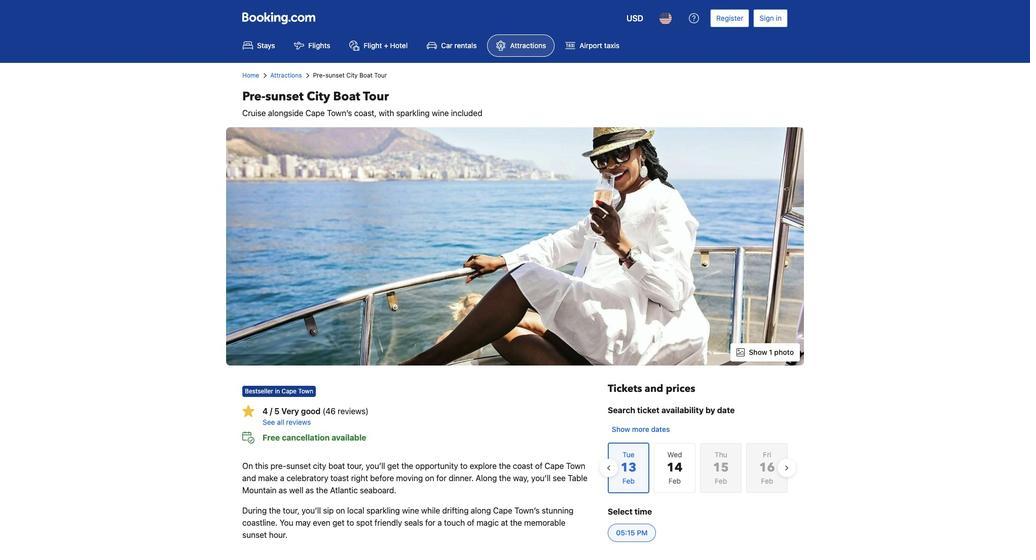 Task type: describe. For each thing, give the bounding box(es) containing it.
all
[[277, 418, 284, 427]]

register link
[[711, 9, 750, 27]]

availability
[[662, 406, 704, 415]]

cruise
[[242, 109, 266, 118]]

mountain
[[242, 486, 277, 495]]

pre-
[[271, 462, 286, 471]]

sunset inside pre-sunset city boat tour cruise alongside cape town's coast, with sparkling wine included
[[266, 88, 304, 105]]

rentals
[[455, 41, 477, 50]]

included
[[451, 109, 483, 118]]

good
[[301, 407, 321, 416]]

coast
[[513, 462, 533, 471]]

drifting
[[442, 506, 469, 515]]

town's inside the during the tour, you'll sip on local sparkling wine while drifting along cape town's stunning coastline. you may even get to spot friendly seals for a touch of magic at the memorable sunset hour.
[[515, 506, 540, 515]]

atlantic
[[330, 486, 358, 495]]

4
[[263, 407, 268, 416]]

stunning
[[542, 506, 574, 515]]

05:15
[[616, 528, 635, 537]]

friendly
[[375, 518, 402, 527]]

and inside on this pre-sunset city boat tour, you'll get the opportunity to explore the coast of cape town and make a celebratory toast right before moving on for dinner. along the way, you'll see table mountain as well as the atlantic seaboard.
[[242, 474, 256, 483]]

sign
[[760, 14, 774, 22]]

this
[[255, 462, 269, 471]]

2 as from the left
[[306, 486, 314, 495]]

1
[[769, 348, 773, 357]]

hotel
[[390, 41, 408, 50]]

0 vertical spatial you'll
[[366, 462, 385, 471]]

sip
[[323, 506, 334, 515]]

prices
[[666, 382, 696, 396]]

the up moving
[[402, 462, 413, 471]]

a inside the during the tour, you'll sip on local sparkling wine while drifting along cape town's stunning coastline. you may even get to spot friendly seals for a touch of magic at the memorable sunset hour.
[[438, 518, 442, 527]]

flight
[[364, 41, 382, 50]]

flights link
[[286, 34, 339, 57]]

with
[[379, 109, 394, 118]]

dinner.
[[449, 474, 474, 483]]

table
[[568, 474, 588, 483]]

2 horizontal spatial you'll
[[531, 474, 551, 483]]

pre-sunset city boat tour cruise alongside cape town's coast, with sparkling wine included
[[242, 88, 483, 118]]

sign in link
[[754, 9, 788, 27]]

the down celebratory
[[316, 486, 328, 495]]

boat
[[329, 462, 345, 471]]

feb for 16
[[761, 477, 774, 485]]

the left coast
[[499, 462, 511, 471]]

free
[[263, 433, 280, 442]]

wine inside the during the tour, you'll sip on local sparkling wine while drifting along cape town's stunning coastline. you may even get to spot friendly seals for a touch of magic at the memorable sunset hour.
[[402, 506, 419, 515]]

wine inside pre-sunset city boat tour cruise alongside cape town's coast, with sparkling wine included
[[432, 109, 449, 118]]

more
[[632, 425, 650, 434]]

usd button
[[621, 6, 650, 30]]

city for pre-sunset city boat tour
[[346, 72, 358, 79]]

cape inside the during the tour, you'll sip on local sparkling wine while drifting along cape town's stunning coastline. you may even get to spot friendly seals for a touch of magic at the memorable sunset hour.
[[493, 506, 513, 515]]

memorable
[[524, 518, 566, 527]]

select
[[608, 507, 633, 516]]

booking.com image
[[242, 12, 315, 24]]

while
[[421, 506, 440, 515]]

stays
[[257, 41, 275, 50]]

on
[[242, 462, 253, 471]]

toast
[[331, 474, 349, 483]]

of inside on this pre-sunset city boat tour, you'll get the opportunity to explore the coast of cape town and make a celebratory toast right before moving on for dinner. along the way, you'll see table mountain as well as the atlantic seaboard.
[[535, 462, 543, 471]]

cancellation
[[282, 433, 330, 442]]

feb for 14
[[669, 477, 681, 485]]

car rentals
[[441, 41, 477, 50]]

city
[[313, 462, 326, 471]]

in for sign
[[776, 14, 782, 22]]

tour, inside on this pre-sunset city boat tour, you'll get the opportunity to explore the coast of cape town and make a celebratory toast right before moving on for dinner. along the way, you'll see table mountain as well as the atlantic seaboard.
[[347, 462, 364, 471]]

pre-sunset city boat tour
[[313, 72, 387, 79]]

ticket
[[637, 406, 660, 415]]

airport taxis link
[[557, 34, 628, 57]]

the up you
[[269, 506, 281, 515]]

get inside the during the tour, you'll sip on local sparkling wine while drifting along cape town's stunning coastline. you may even get to spot friendly seals for a touch of magic at the memorable sunset hour.
[[333, 518, 345, 527]]

local
[[347, 506, 365, 515]]

by
[[706, 406, 716, 415]]

0 vertical spatial and
[[645, 382, 664, 396]]

attractions inside attractions link
[[510, 41, 546, 50]]

sunset down "flights"
[[326, 72, 345, 79]]

0 horizontal spatial attractions
[[270, 72, 302, 79]]

05:15 pm
[[616, 528, 648, 537]]

even
[[313, 518, 331, 527]]

sign in
[[760, 14, 782, 22]]

1 as from the left
[[279, 486, 287, 495]]

show 1 photo button
[[731, 343, 800, 362]]

along
[[471, 506, 491, 515]]

bestseller
[[245, 387, 273, 395]]

airport taxis
[[580, 41, 620, 50]]

1 vertical spatial attractions link
[[270, 71, 302, 80]]

well
[[289, 486, 304, 495]]

the right "at"
[[510, 518, 522, 527]]

register
[[717, 14, 744, 22]]

at
[[501, 518, 508, 527]]

reviews
[[286, 418, 311, 427]]

cape inside on this pre-sunset city boat tour, you'll get the opportunity to explore the coast of cape town and make a celebratory toast right before moving on for dinner. along the way, you'll see table mountain as well as the atlantic seaboard.
[[545, 462, 564, 471]]

town inside on this pre-sunset city boat tour, you'll get the opportunity to explore the coast of cape town and make a celebratory toast right before moving on for dinner. along the way, you'll see table mountain as well as the atlantic seaboard.
[[566, 462, 586, 471]]

flight + hotel link
[[341, 34, 416, 57]]

to inside on this pre-sunset city boat tour, you'll get the opportunity to explore the coast of cape town and make a celebratory toast right before moving on for dinner. along the way, you'll see table mountain as well as the atlantic seaboard.
[[460, 462, 468, 471]]

town's inside pre-sunset city boat tour cruise alongside cape town's coast, with sparkling wine included
[[327, 109, 352, 118]]

photo
[[775, 348, 794, 357]]

before
[[370, 474, 394, 483]]

very
[[282, 407, 299, 416]]

home link
[[242, 71, 259, 80]]

date
[[717, 406, 735, 415]]

show for show 1 photo
[[749, 348, 768, 357]]



Task type: vqa. For each thing, say whether or not it's contained in the screenshot.
the topmost Family
no



Task type: locate. For each thing, give the bounding box(es) containing it.
tour inside pre-sunset city boat tour cruise alongside cape town's coast, with sparkling wine included
[[363, 88, 389, 105]]

1 vertical spatial town
[[566, 462, 586, 471]]

14
[[667, 459, 683, 476]]

as
[[279, 486, 287, 495], [306, 486, 314, 495]]

1 horizontal spatial of
[[535, 462, 543, 471]]

1 horizontal spatial on
[[425, 474, 434, 483]]

show 1 photo
[[749, 348, 794, 357]]

1 horizontal spatial you'll
[[366, 462, 385, 471]]

a down pre-
[[280, 474, 284, 483]]

you'll inside the during the tour, you'll sip on local sparkling wine while drifting along cape town's stunning coastline. you may even get to spot friendly seals for a touch of magic at the memorable sunset hour.
[[302, 506, 321, 515]]

2 vertical spatial you'll
[[302, 506, 321, 515]]

cape up see at right
[[545, 462, 564, 471]]

tickets and prices
[[608, 382, 696, 396]]

hour.
[[269, 530, 288, 540]]

to inside the during the tour, you'll sip on local sparkling wine while drifting along cape town's stunning coastline. you may even get to spot friendly seals for a touch of magic at the memorable sunset hour.
[[347, 518, 354, 527]]

you'll left see at right
[[531, 474, 551, 483]]

0 vertical spatial show
[[749, 348, 768, 357]]

tour, inside the during the tour, you'll sip on local sparkling wine while drifting along cape town's stunning coastline. you may even get to spot friendly seals for a touch of magic at the memorable sunset hour.
[[283, 506, 300, 515]]

the left way,
[[499, 474, 511, 483]]

0 vertical spatial to
[[460, 462, 468, 471]]

cape right alongside
[[306, 109, 325, 118]]

1 vertical spatial boat
[[333, 88, 360, 105]]

city inside pre-sunset city boat tour cruise alongside cape town's coast, with sparkling wine included
[[307, 88, 330, 105]]

pre- down "flights"
[[313, 72, 326, 79]]

1 horizontal spatial town's
[[515, 506, 540, 515]]

airport
[[580, 41, 603, 50]]

0 vertical spatial get
[[387, 462, 399, 471]]

magic
[[477, 518, 499, 527]]

to down local
[[347, 518, 354, 527]]

free cancellation available
[[263, 433, 366, 442]]

for down opportunity
[[437, 474, 447, 483]]

/
[[270, 407, 272, 416]]

tour up with
[[363, 88, 389, 105]]

tour down flight + hotel link
[[374, 72, 387, 79]]

town up good
[[298, 387, 313, 395]]

tickets
[[608, 382, 642, 396]]

0 vertical spatial for
[[437, 474, 447, 483]]

feb
[[669, 477, 681, 485], [715, 477, 727, 485], [761, 477, 774, 485]]

seals
[[404, 518, 423, 527]]

0 vertical spatial pre-
[[313, 72, 326, 79]]

a
[[280, 474, 284, 483], [438, 518, 442, 527]]

show more dates
[[612, 425, 670, 434]]

during
[[242, 506, 267, 515]]

sparkling up the friendly
[[367, 506, 400, 515]]

reviews)
[[338, 407, 369, 416]]

cape
[[306, 109, 325, 118], [282, 387, 297, 395], [545, 462, 564, 471], [493, 506, 513, 515]]

coast,
[[354, 109, 377, 118]]

feb for 15
[[715, 477, 727, 485]]

1 vertical spatial attractions
[[270, 72, 302, 79]]

sparkling inside the during the tour, you'll sip on local sparkling wine while drifting along cape town's stunning coastline. you may even get to spot friendly seals for a touch of magic at the memorable sunset hour.
[[367, 506, 400, 515]]

1 vertical spatial city
[[307, 88, 330, 105]]

2 horizontal spatial feb
[[761, 477, 774, 485]]

stays link
[[234, 34, 284, 57]]

sparkling inside pre-sunset city boat tour cruise alongside cape town's coast, with sparkling wine included
[[396, 109, 430, 118]]

in right "sign"
[[776, 14, 782, 22]]

show left 1
[[749, 348, 768, 357]]

0 horizontal spatial in
[[275, 387, 280, 395]]

1 horizontal spatial attractions
[[510, 41, 546, 50]]

1 vertical spatial in
[[275, 387, 280, 395]]

tour, up you
[[283, 506, 300, 515]]

1 vertical spatial tour,
[[283, 506, 300, 515]]

for down while at the bottom left of the page
[[425, 518, 436, 527]]

16
[[760, 459, 775, 476]]

sparkling
[[396, 109, 430, 118], [367, 506, 400, 515]]

0 vertical spatial attractions
[[510, 41, 546, 50]]

sparkling right with
[[396, 109, 430, 118]]

and down on
[[242, 474, 256, 483]]

and
[[645, 382, 664, 396], [242, 474, 256, 483]]

show down search
[[612, 425, 631, 434]]

fri 16 feb
[[760, 450, 775, 485]]

0 horizontal spatial wine
[[402, 506, 419, 515]]

1 vertical spatial tour
[[363, 88, 389, 105]]

1 vertical spatial pre-
[[242, 88, 266, 105]]

time
[[635, 507, 652, 516]]

in
[[776, 14, 782, 22], [275, 387, 280, 395]]

0 vertical spatial wine
[[432, 109, 449, 118]]

1 vertical spatial of
[[467, 518, 475, 527]]

1 horizontal spatial tour,
[[347, 462, 364, 471]]

attractions
[[510, 41, 546, 50], [270, 72, 302, 79]]

pre- inside pre-sunset city boat tour cruise alongside cape town's coast, with sparkling wine included
[[242, 88, 266, 105]]

0 horizontal spatial of
[[467, 518, 475, 527]]

0 horizontal spatial tour,
[[283, 506, 300, 515]]

0 horizontal spatial get
[[333, 518, 345, 527]]

search ticket availability by date
[[608, 406, 735, 415]]

tour for pre-sunset city boat tour cruise alongside cape town's coast, with sparkling wine included
[[363, 88, 389, 105]]

on this pre-sunset city boat tour, you'll get the opportunity to explore the coast of cape town and make a celebratory toast right before moving on for dinner. along the way, you'll see table mountain as well as the atlantic seaboard.
[[242, 462, 588, 495]]

sunset up alongside
[[266, 88, 304, 105]]

of inside the during the tour, you'll sip on local sparkling wine while drifting along cape town's stunning coastline. you may even get to spot friendly seals for a touch of magic at the memorable sunset hour.
[[467, 518, 475, 527]]

get down sip
[[333, 518, 345, 527]]

town's left coast,
[[327, 109, 352, 118]]

0 horizontal spatial and
[[242, 474, 256, 483]]

flights
[[309, 41, 330, 50]]

1 horizontal spatial get
[[387, 462, 399, 471]]

to
[[460, 462, 468, 471], [347, 518, 354, 527]]

3 feb from the left
[[761, 477, 774, 485]]

sunset inside on this pre-sunset city boat tour, you'll get the opportunity to explore the coast of cape town and make a celebratory toast right before moving on for dinner. along the way, you'll see table mountain as well as the atlantic seaboard.
[[286, 462, 311, 471]]

thu
[[715, 450, 728, 459]]

0 vertical spatial a
[[280, 474, 284, 483]]

1 horizontal spatial to
[[460, 462, 468, 471]]

(46
[[323, 407, 336, 416]]

of down along
[[467, 518, 475, 527]]

0 vertical spatial tour
[[374, 72, 387, 79]]

as left 'well'
[[279, 486, 287, 495]]

cape up "at"
[[493, 506, 513, 515]]

a inside on this pre-sunset city boat tour, you'll get the opportunity to explore the coast of cape town and make a celebratory toast right before moving on for dinner. along the way, you'll see table mountain as well as the atlantic seaboard.
[[280, 474, 284, 483]]

way,
[[513, 474, 529, 483]]

region containing 14
[[600, 439, 796, 498]]

feb inside fri 16 feb
[[761, 477, 774, 485]]

coastline.
[[242, 518, 278, 527]]

sunset inside the during the tour, you'll sip on local sparkling wine while drifting along cape town's stunning coastline. you may even get to spot friendly seals for a touch of magic at the memorable sunset hour.
[[242, 530, 267, 540]]

1 horizontal spatial in
[[776, 14, 782, 22]]

tour for pre-sunset city boat tour
[[374, 72, 387, 79]]

0 horizontal spatial on
[[336, 506, 345, 515]]

see
[[263, 418, 275, 427]]

seaboard.
[[360, 486, 397, 495]]

0 vertical spatial boat
[[360, 72, 373, 79]]

during the tour, you'll sip on local sparkling wine while drifting along cape town's stunning coastline. you may even get to spot friendly seals for a touch of magic at the memorable sunset hour.
[[242, 506, 574, 540]]

1 vertical spatial a
[[438, 518, 442, 527]]

opportunity
[[416, 462, 458, 471]]

car
[[441, 41, 453, 50]]

town up table
[[566, 462, 586, 471]]

0 horizontal spatial feb
[[669, 477, 681, 485]]

boat down pre-sunset city boat tour
[[333, 88, 360, 105]]

bestseller in cape town
[[245, 387, 313, 395]]

2 feb from the left
[[715, 477, 727, 485]]

sunset up celebratory
[[286, 462, 311, 471]]

in for bestseller
[[275, 387, 280, 395]]

wed
[[668, 450, 682, 459]]

boat
[[360, 72, 373, 79], [333, 88, 360, 105]]

a left touch
[[438, 518, 442, 527]]

0 vertical spatial of
[[535, 462, 543, 471]]

of right coast
[[535, 462, 543, 471]]

thu 15 feb
[[713, 450, 729, 485]]

1 vertical spatial on
[[336, 506, 345, 515]]

0 vertical spatial town
[[298, 387, 313, 395]]

the
[[402, 462, 413, 471], [499, 462, 511, 471], [499, 474, 511, 483], [316, 486, 328, 495], [269, 506, 281, 515], [510, 518, 522, 527]]

boat inside pre-sunset city boat tour cruise alongside cape town's coast, with sparkling wine included
[[333, 88, 360, 105]]

wine left included at top left
[[432, 109, 449, 118]]

1 horizontal spatial a
[[438, 518, 442, 527]]

1 horizontal spatial town
[[566, 462, 586, 471]]

you'll
[[366, 462, 385, 471], [531, 474, 551, 483], [302, 506, 321, 515]]

may
[[296, 518, 311, 527]]

1 horizontal spatial as
[[306, 486, 314, 495]]

0 vertical spatial in
[[776, 14, 782, 22]]

wine up seals
[[402, 506, 419, 515]]

sunset down coastline.
[[242, 530, 267, 540]]

1 horizontal spatial show
[[749, 348, 768, 357]]

+
[[384, 41, 388, 50]]

feb down 16
[[761, 477, 774, 485]]

0 horizontal spatial town
[[298, 387, 313, 395]]

feb down '14' at right bottom
[[669, 477, 681, 485]]

0 vertical spatial attractions link
[[488, 34, 555, 57]]

feb down 15
[[715, 477, 727, 485]]

you'll up before
[[366, 462, 385, 471]]

fri
[[763, 450, 772, 459]]

cape inside pre-sunset city boat tour cruise alongside cape town's coast, with sparkling wine included
[[306, 109, 325, 118]]

on inside the during the tour, you'll sip on local sparkling wine while drifting along cape town's stunning coastline. you may even get to spot friendly seals for a touch of magic at the memorable sunset hour.
[[336, 506, 345, 515]]

alongside
[[268, 109, 304, 118]]

celebratory
[[287, 474, 328, 483]]

on down opportunity
[[425, 474, 434, 483]]

to up dinner.
[[460, 462, 468, 471]]

city for pre-sunset city boat tour cruise alongside cape town's coast, with sparkling wine included
[[307, 88, 330, 105]]

1 vertical spatial for
[[425, 518, 436, 527]]

1 vertical spatial get
[[333, 518, 345, 527]]

city down pre-sunset city boat tour
[[307, 88, 330, 105]]

1 horizontal spatial wine
[[432, 109, 449, 118]]

pm
[[637, 528, 648, 537]]

0 vertical spatial sparkling
[[396, 109, 430, 118]]

show for show more dates
[[612, 425, 631, 434]]

wine
[[432, 109, 449, 118], [402, 506, 419, 515]]

0 vertical spatial city
[[346, 72, 358, 79]]

0 horizontal spatial as
[[279, 486, 287, 495]]

0 horizontal spatial a
[[280, 474, 284, 483]]

see
[[553, 474, 566, 483]]

get
[[387, 462, 399, 471], [333, 518, 345, 527]]

on right sip
[[336, 506, 345, 515]]

on inside on this pre-sunset city boat tour, you'll get the opportunity to explore the coast of cape town and make a celebratory toast right before moving on for dinner. along the way, you'll see table mountain as well as the atlantic seaboard.
[[425, 474, 434, 483]]

on
[[425, 474, 434, 483], [336, 506, 345, 515]]

4 / 5 very good (46 reviews) see all reviews
[[263, 407, 369, 427]]

0 horizontal spatial pre-
[[242, 88, 266, 105]]

usd
[[627, 14, 644, 23]]

city up pre-sunset city boat tour cruise alongside cape town's coast, with sparkling wine included
[[346, 72, 358, 79]]

show
[[749, 348, 768, 357], [612, 425, 631, 434]]

moving
[[396, 474, 423, 483]]

1 horizontal spatial feb
[[715, 477, 727, 485]]

5
[[274, 407, 280, 416]]

get inside on this pre-sunset city boat tour, you'll get the opportunity to explore the coast of cape town and make a celebratory toast right before moving on for dinner. along the way, you'll see table mountain as well as the atlantic seaboard.
[[387, 462, 399, 471]]

feb inside wed 14 feb
[[669, 477, 681, 485]]

1 vertical spatial to
[[347, 518, 354, 527]]

feb inside thu 15 feb
[[715, 477, 727, 485]]

pre- for pre-sunset city boat tour
[[313, 72, 326, 79]]

0 horizontal spatial city
[[307, 88, 330, 105]]

1 horizontal spatial pre-
[[313, 72, 326, 79]]

right
[[351, 474, 368, 483]]

boat up pre-sunset city boat tour cruise alongside cape town's coast, with sparkling wine included
[[360, 72, 373, 79]]

you'll up may
[[302, 506, 321, 515]]

and up ticket
[[645, 382, 664, 396]]

cape up very
[[282, 387, 297, 395]]

for inside on this pre-sunset city boat tour, you'll get the opportunity to explore the coast of cape town and make a celebratory toast right before moving on for dinner. along the way, you'll see table mountain as well as the atlantic seaboard.
[[437, 474, 447, 483]]

1 feb from the left
[[669, 477, 681, 485]]

see all reviews button
[[263, 417, 592, 428]]

0 horizontal spatial to
[[347, 518, 354, 527]]

touch
[[444, 518, 465, 527]]

0 vertical spatial town's
[[327, 109, 352, 118]]

region
[[600, 439, 796, 498]]

as down celebratory
[[306, 486, 314, 495]]

1 vertical spatial wine
[[402, 506, 419, 515]]

0 horizontal spatial attractions link
[[270, 71, 302, 80]]

for inside the during the tour, you'll sip on local sparkling wine while drifting along cape town's stunning coastline. you may even get to spot friendly seals for a touch of magic at the memorable sunset hour.
[[425, 518, 436, 527]]

0 vertical spatial tour,
[[347, 462, 364, 471]]

get up before
[[387, 462, 399, 471]]

1 vertical spatial and
[[242, 474, 256, 483]]

1 horizontal spatial city
[[346, 72, 358, 79]]

car rentals link
[[418, 34, 486, 57]]

for
[[437, 474, 447, 483], [425, 518, 436, 527]]

pre- for pre-sunset city boat tour cruise alongside cape town's coast, with sparkling wine included
[[242, 88, 266, 105]]

tour, up right on the left bottom
[[347, 462, 364, 471]]

1 vertical spatial you'll
[[531, 474, 551, 483]]

1 horizontal spatial and
[[645, 382, 664, 396]]

pre-
[[313, 72, 326, 79], [242, 88, 266, 105]]

tour,
[[347, 462, 364, 471], [283, 506, 300, 515]]

1 horizontal spatial for
[[437, 474, 447, 483]]

in right bestseller
[[275, 387, 280, 395]]

spot
[[356, 518, 373, 527]]

boat for pre-sunset city boat tour
[[360, 72, 373, 79]]

1 vertical spatial sparkling
[[367, 506, 400, 515]]

show more dates button
[[608, 420, 674, 439]]

taxis
[[604, 41, 620, 50]]

0 horizontal spatial for
[[425, 518, 436, 527]]

available
[[332, 433, 366, 442]]

0 horizontal spatial show
[[612, 425, 631, 434]]

1 vertical spatial town's
[[515, 506, 540, 515]]

0 vertical spatial on
[[425, 474, 434, 483]]

0 horizontal spatial you'll
[[302, 506, 321, 515]]

pre- up cruise
[[242, 88, 266, 105]]

boat for pre-sunset city boat tour cruise alongside cape town's coast, with sparkling wine included
[[333, 88, 360, 105]]

0 horizontal spatial town's
[[327, 109, 352, 118]]

town's up memorable
[[515, 506, 540, 515]]

1 vertical spatial show
[[612, 425, 631, 434]]

1 horizontal spatial attractions link
[[488, 34, 555, 57]]



